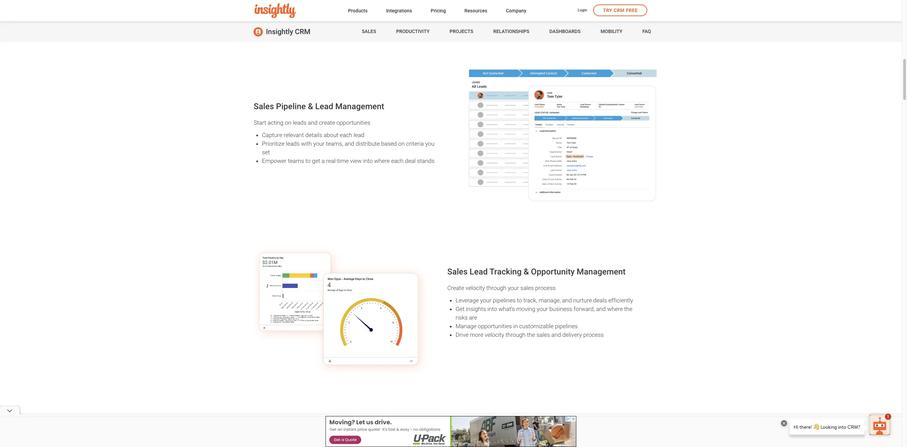 Task type: locate. For each thing, give the bounding box(es) containing it.
0 horizontal spatial &
[[308, 102, 313, 111]]

0 vertical spatial into
[[363, 157, 373, 164]]

drive
[[456, 332, 469, 339]]

the down efficiently
[[625, 306, 633, 313]]

1 horizontal spatial pipelines
[[555, 323, 578, 330]]

sales up track,
[[521, 285, 534, 292]]

1 horizontal spatial into
[[488, 306, 497, 313]]

where
[[374, 157, 390, 164], [608, 306, 623, 313]]

leads
[[293, 119, 307, 126], [286, 140, 300, 147]]

leverage
[[456, 297, 479, 304]]

lead up create
[[315, 102, 334, 111]]

into left the 'what's' on the bottom right of the page
[[488, 306, 497, 313]]

management
[[336, 102, 385, 111], [577, 267, 626, 277]]

manage,
[[539, 297, 561, 304]]

projects
[[450, 29, 474, 34]]

tracking
[[490, 267, 522, 277]]

1 vertical spatial pipelines
[[555, 323, 578, 330]]

1 horizontal spatial process
[[584, 332, 604, 339]]

where inside capture relevant details about each lead prioritize leads with your teams, and distribute based on criteria you set empower teams to get a real-time view into where each deal stands
[[374, 157, 390, 164]]

nurture
[[574, 297, 592, 304]]

1 vertical spatial the
[[527, 332, 536, 339]]

the down customizable
[[527, 332, 536, 339]]

crm for try
[[614, 8, 625, 13]]

pricing
[[431, 8, 446, 13]]

forward,
[[574, 306, 595, 313]]

sales up create
[[448, 267, 468, 277]]

0 vertical spatial sales
[[521, 285, 534, 292]]

1 vertical spatial management
[[577, 267, 626, 277]]

0 vertical spatial to
[[306, 157, 311, 164]]

0 horizontal spatial crm
[[295, 28, 311, 36]]

resources
[[465, 8, 488, 13]]

1 vertical spatial into
[[488, 306, 497, 313]]

sales down products link
[[362, 29, 376, 34]]

through down tracking
[[487, 285, 507, 292]]

insightly logo image
[[255, 3, 296, 18]]

try
[[603, 8, 613, 13]]

pipelines up delivery
[[555, 323, 578, 330]]

and left delivery
[[552, 332, 561, 339]]

through down in
[[506, 332, 526, 339]]

1 horizontal spatial the
[[625, 306, 633, 313]]

leads up relevant
[[293, 119, 307, 126]]

capture relevant details about each lead prioritize leads with your teams, and distribute based on criteria you set empower teams to get a real-time view into where each deal stands
[[262, 132, 435, 164]]

1 horizontal spatial lead
[[470, 267, 488, 277]]

crm right try
[[614, 8, 625, 13]]

1 horizontal spatial to
[[517, 297, 522, 304]]

where down based
[[374, 157, 390, 164]]

sales up start
[[254, 102, 274, 111]]

process up manage, on the right
[[536, 285, 556, 292]]

insights
[[466, 306, 486, 313]]

2 vertical spatial sales
[[448, 267, 468, 277]]

are
[[469, 314, 478, 321]]

your down details
[[313, 140, 325, 147]]

opportunities
[[337, 119, 371, 126], [478, 323, 512, 330]]

create
[[448, 285, 464, 292]]

customizable
[[520, 323, 554, 330]]

management up deals in the bottom of the page
[[577, 267, 626, 277]]

sales down customizable
[[537, 332, 550, 339]]

opportunities up more
[[478, 323, 512, 330]]

1 horizontal spatial each
[[391, 157, 404, 164]]

0 horizontal spatial into
[[363, 157, 373, 164]]

leads down relevant
[[286, 140, 300, 147]]

pipeline
[[276, 102, 306, 111]]

velocity up leverage
[[466, 285, 485, 292]]

try crm free button
[[594, 4, 648, 16]]

to inside leverage your pipelines to track, manage, and nurture deals efficiently get insights into what's moving your business forward, and where the risks are manage opportunities in customizable pipelines drive more velocity through the sales and delivery process
[[517, 297, 522, 304]]

on inside capture relevant details about each lead prioritize leads with your teams, and distribute based on criteria you set empower teams to get a real-time view into where each deal stands
[[399, 140, 405, 147]]

1 vertical spatial process
[[584, 332, 604, 339]]

lead left tracking
[[470, 267, 488, 277]]

insightly
[[266, 28, 293, 36]]

into right the view
[[363, 157, 373, 164]]

capture
[[262, 132, 282, 138]]

0 horizontal spatial where
[[374, 157, 390, 164]]

1 vertical spatial crm
[[295, 28, 311, 36]]

and inside capture relevant details about each lead prioritize leads with your teams, and distribute based on criteria you set empower teams to get a real-time view into where each deal stands
[[345, 140, 355, 147]]

faq link
[[643, 21, 652, 42]]

1 vertical spatial lead
[[470, 267, 488, 277]]

through inside leverage your pipelines to track, manage, and nurture deals efficiently get insights into what's moving your business forward, and where the risks are manage opportunities in customizable pipelines drive more velocity through the sales and delivery process
[[506, 332, 526, 339]]

process right delivery
[[584, 332, 604, 339]]

1 horizontal spatial sales
[[537, 332, 550, 339]]

into
[[363, 157, 373, 164], [488, 306, 497, 313]]

relevant
[[284, 132, 304, 138]]

0 horizontal spatial on
[[285, 119, 292, 126]]

each
[[340, 132, 352, 138], [391, 157, 404, 164]]

0 horizontal spatial opportunities
[[337, 119, 371, 126]]

to inside capture relevant details about each lead prioritize leads with your teams, and distribute based on criteria you set empower teams to get a real-time view into where each deal stands
[[306, 157, 311, 164]]

set
[[262, 149, 270, 156]]

0 horizontal spatial management
[[336, 102, 385, 111]]

each left lead
[[340, 132, 352, 138]]

1 vertical spatial velocity
[[485, 332, 505, 339]]

get
[[312, 157, 320, 164]]

velocity right more
[[485, 332, 505, 339]]

0 horizontal spatial process
[[536, 285, 556, 292]]

sales
[[521, 285, 534, 292], [537, 332, 550, 339]]

process
[[536, 285, 556, 292], [584, 332, 604, 339]]

start
[[254, 119, 266, 126]]

faq
[[643, 29, 652, 34]]

1 vertical spatial on
[[399, 140, 405, 147]]

0 horizontal spatial to
[[306, 157, 311, 164]]

0 vertical spatial opportunities
[[337, 119, 371, 126]]

where down efficiently
[[608, 306, 623, 313]]

1 horizontal spatial crm
[[614, 8, 625, 13]]

deal
[[405, 157, 416, 164]]

0 horizontal spatial the
[[527, 332, 536, 339]]

sales
[[362, 29, 376, 34], [254, 102, 274, 111], [448, 267, 468, 277]]

velocity inside leverage your pipelines to track, manage, and nurture deals efficiently get insights into what's moving your business forward, and where the risks are manage opportunities in customizable pipelines drive more velocity through the sales and delivery process
[[485, 332, 505, 339]]

1 vertical spatial through
[[506, 332, 526, 339]]

mobility
[[601, 29, 623, 34]]

prioritize
[[262, 140, 285, 147]]

1 horizontal spatial &
[[524, 267, 529, 277]]

to up 'moving'
[[517, 297, 522, 304]]

0 horizontal spatial sales
[[254, 102, 274, 111]]

on right based
[[399, 140, 405, 147]]

0 vertical spatial crm
[[614, 8, 625, 13]]

products link
[[348, 6, 368, 16]]

lead
[[315, 102, 334, 111], [470, 267, 488, 277]]

leads inside capture relevant details about each lead prioritize leads with your teams, and distribute based on criteria you set empower teams to get a real-time view into where each deal stands
[[286, 140, 300, 147]]

your down tracking
[[508, 285, 519, 292]]

0 horizontal spatial pipelines
[[493, 297, 516, 304]]

1 horizontal spatial on
[[399, 140, 405, 147]]

each left deal
[[391, 157, 404, 164]]

company link
[[506, 6, 527, 16]]

and down lead
[[345, 140, 355, 147]]

through
[[487, 285, 507, 292], [506, 332, 526, 339]]

the
[[625, 306, 633, 313], [527, 332, 536, 339]]

&
[[308, 102, 313, 111], [524, 267, 529, 277]]

track,
[[524, 297, 538, 304]]

1 vertical spatial where
[[608, 306, 623, 313]]

1 vertical spatial sales
[[254, 102, 274, 111]]

management up lead
[[336, 102, 385, 111]]

1 vertical spatial to
[[517, 297, 522, 304]]

teams,
[[326, 140, 343, 147]]

2 horizontal spatial sales
[[448, 267, 468, 277]]

velocity
[[466, 285, 485, 292], [485, 332, 505, 339]]

crm down insightly logo "link"
[[295, 28, 311, 36]]

crm inside button
[[614, 8, 625, 13]]

1 horizontal spatial opportunities
[[478, 323, 512, 330]]

on right acting
[[285, 119, 292, 126]]

0 vertical spatial lead
[[315, 102, 334, 111]]

where inside leverage your pipelines to track, manage, and nurture deals efficiently get insights into what's moving your business forward, and where the risks are manage opportunities in customizable pipelines drive more velocity through the sales and delivery process
[[608, 306, 623, 313]]

0 vertical spatial &
[[308, 102, 313, 111]]

mobility link
[[601, 21, 623, 42]]

0 horizontal spatial lead
[[315, 102, 334, 111]]

dashboards link
[[550, 21, 581, 42]]

to left get
[[306, 157, 311, 164]]

integrations link
[[386, 6, 412, 16]]

on
[[285, 119, 292, 126], [399, 140, 405, 147]]

0 vertical spatial where
[[374, 157, 390, 164]]

0 horizontal spatial sales
[[521, 285, 534, 292]]

pipelines
[[493, 297, 516, 304], [555, 323, 578, 330]]

0 vertical spatial sales
[[362, 29, 376, 34]]

in
[[514, 323, 518, 330]]

& right tracking
[[524, 267, 529, 277]]

try crm free link
[[594, 4, 648, 16]]

1 vertical spatial sales
[[537, 332, 550, 339]]

deals
[[594, 297, 607, 304]]

to
[[306, 157, 311, 164], [517, 297, 522, 304]]

crm
[[614, 8, 625, 13], [295, 28, 311, 36]]

0 vertical spatial the
[[625, 306, 633, 313]]

your
[[313, 140, 325, 147], [508, 285, 519, 292], [481, 297, 492, 304], [537, 306, 548, 313]]

login link
[[578, 8, 588, 14]]

0 vertical spatial each
[[340, 132, 352, 138]]

more
[[470, 332, 484, 339]]

login
[[578, 8, 588, 13]]

1 vertical spatial opportunities
[[478, 323, 512, 330]]

pipelines up the 'what's' on the bottom right of the page
[[493, 297, 516, 304]]

& up start acting on leads and create opportunities
[[308, 102, 313, 111]]

sales lead tracking & opportunity management
[[448, 267, 626, 277]]

opportunities up lead
[[337, 119, 371, 126]]

crm for insightly
[[295, 28, 311, 36]]

1 horizontal spatial where
[[608, 306, 623, 313]]

your inside capture relevant details about each lead prioritize leads with your teams, and distribute based on criteria you set empower teams to get a real-time view into where each deal stands
[[313, 140, 325, 147]]

1 vertical spatial leads
[[286, 140, 300, 147]]

acting
[[268, 119, 284, 126]]

1 horizontal spatial sales
[[362, 29, 376, 34]]

your down manage, on the right
[[537, 306, 548, 313]]

into inside leverage your pipelines to track, manage, and nurture deals efficiently get insights into what's moving your business forward, and where the risks are manage opportunities in customizable pipelines drive more velocity through the sales and delivery process
[[488, 306, 497, 313]]



Task type: describe. For each thing, give the bounding box(es) containing it.
insightly crm
[[266, 28, 311, 36]]

leverage your pipelines to track, manage, and nurture deals efficiently get insights into what's moving your business forward, and where the risks are manage opportunities in customizable pipelines drive more velocity through the sales and delivery process
[[456, 297, 634, 339]]

sales for sales pipeline & lead management
[[254, 102, 274, 111]]

sales pipeline & lead management
[[254, 102, 385, 111]]

free
[[626, 8, 638, 13]]

resources link
[[465, 6, 488, 16]]

insightly crm link
[[254, 21, 311, 42]]

process inside leverage your pipelines to track, manage, and nurture deals efficiently get insights into what's moving your business forward, and where the risks are manage opportunities in customizable pipelines drive more velocity through the sales and delivery process
[[584, 332, 604, 339]]

relationships
[[494, 29, 530, 34]]

view
[[350, 157, 362, 164]]

lead
[[354, 132, 365, 138]]

integrations
[[386, 8, 412, 13]]

real-
[[326, 157, 337, 164]]

business
[[550, 306, 573, 313]]

sales for sales lead tracking & opportunity management
[[448, 267, 468, 277]]

productivity link
[[396, 21, 430, 42]]

manage
[[456, 323, 477, 330]]

stands
[[417, 157, 435, 164]]

1 vertical spatial &
[[524, 267, 529, 277]]

pricing link
[[431, 6, 446, 16]]

a
[[322, 157, 325, 164]]

details
[[306, 132, 322, 138]]

2 sales pipeline and lead image
[[463, 65, 661, 206]]

opportunity
[[531, 267, 575, 277]]

relationships link
[[494, 21, 530, 42]]

build and convert 1 image
[[247, 0, 446, 5]]

0 vertical spatial velocity
[[466, 285, 485, 292]]

0 vertical spatial through
[[487, 285, 507, 292]]

based
[[381, 140, 397, 147]]

about
[[324, 132, 339, 138]]

insightly logo link
[[255, 3, 337, 18]]

0 vertical spatial on
[[285, 119, 292, 126]]

into inside capture relevant details about each lead prioritize leads with your teams, and distribute based on criteria you set empower teams to get a real-time view into where each deal stands
[[363, 157, 373, 164]]

sales link
[[362, 21, 376, 42]]

with
[[301, 140, 312, 147]]

1 vertical spatial each
[[391, 157, 404, 164]]

productivity
[[396, 29, 430, 34]]

0 vertical spatial process
[[536, 285, 556, 292]]

sales lead tracking2 image
[[247, 240, 433, 379]]

and down deals in the bottom of the page
[[597, 306, 606, 313]]

0 vertical spatial pipelines
[[493, 297, 516, 304]]

efficiently
[[609, 297, 634, 304]]

teams
[[288, 157, 304, 164]]

sales inside leverage your pipelines to track, manage, and nurture deals efficiently get insights into what's moving your business forward, and where the risks are manage opportunities in customizable pipelines drive more velocity through the sales and delivery process
[[537, 332, 550, 339]]

0 horizontal spatial each
[[340, 132, 352, 138]]

create velocity through your sales process
[[448, 285, 556, 292]]

get
[[456, 306, 465, 313]]

create
[[319, 119, 335, 126]]

delivery
[[563, 332, 582, 339]]

0 vertical spatial management
[[336, 102, 385, 111]]

criteria
[[406, 140, 424, 147]]

risks
[[456, 314, 468, 321]]

0 vertical spatial leads
[[293, 119, 307, 126]]

distribute
[[356, 140, 380, 147]]

company
[[506, 8, 527, 13]]

and up business on the right bottom
[[563, 297, 572, 304]]

time
[[337, 157, 349, 164]]

what's
[[499, 306, 515, 313]]

1 horizontal spatial management
[[577, 267, 626, 277]]

projects link
[[450, 21, 474, 42]]

opportunities inside leverage your pipelines to track, manage, and nurture deals efficiently get insights into what's moving your business forward, and where the risks are manage opportunities in customizable pipelines drive more velocity through the sales and delivery process
[[478, 323, 512, 330]]

you
[[426, 140, 435, 147]]

moving
[[517, 306, 536, 313]]

your up insights
[[481, 297, 492, 304]]

dashboards
[[550, 29, 581, 34]]

try crm free
[[603, 8, 638, 13]]

products
[[348, 8, 368, 13]]

and up details
[[308, 119, 318, 126]]

start acting on leads and create opportunities
[[254, 119, 371, 126]]

empower
[[262, 157, 287, 164]]



Task type: vqa. For each thing, say whether or not it's contained in the screenshot.
bottommost Customer
no



